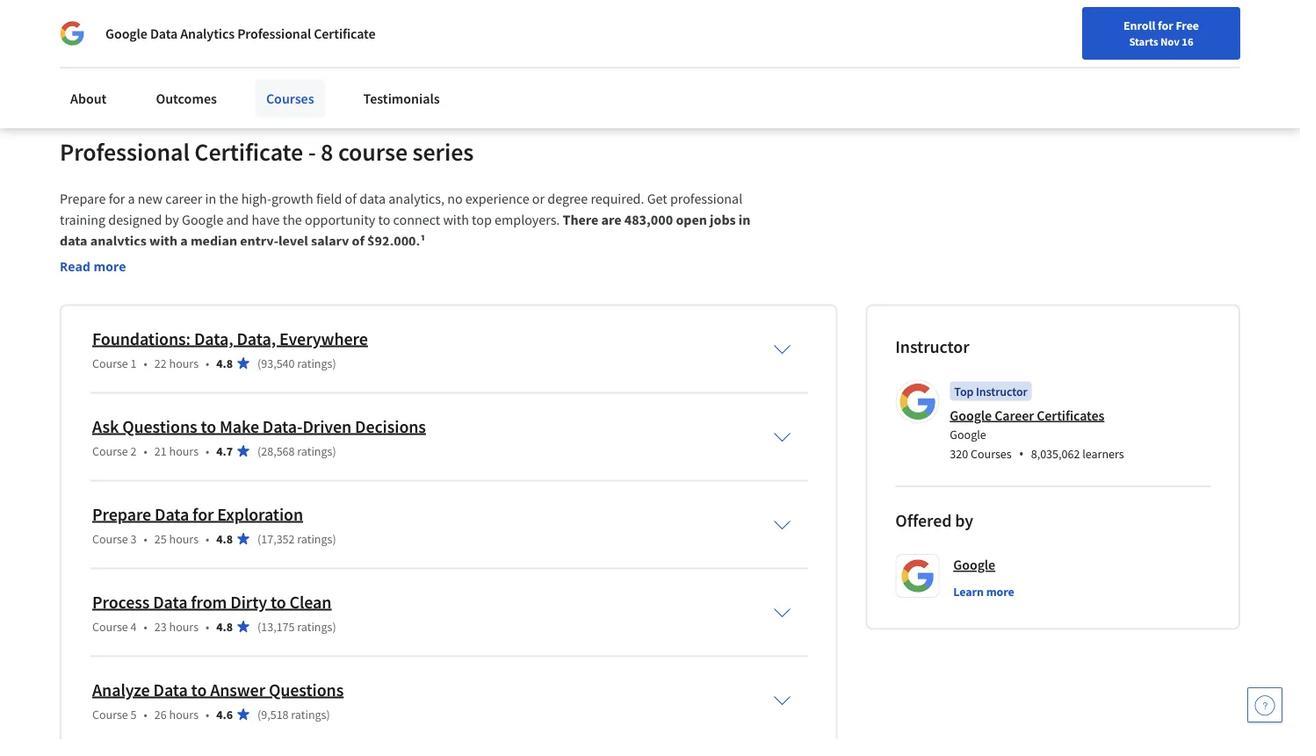 Task type: locate. For each thing, give the bounding box(es) containing it.
4 ( from the top
[[257, 619, 261, 635]]

0 vertical spatial instructor
[[895, 336, 970, 357]]

0 vertical spatial the
[[219, 190, 238, 208]]

prepare up training
[[60, 190, 106, 208]]

1
[[131, 355, 137, 371]]

• inside 'top instructor google career certificates google 320 courses • 8,035,062 learners'
[[1019, 444, 1024, 463]]

in right the career
[[205, 190, 216, 208]]

for up nov
[[1158, 18, 1173, 33]]

1 vertical spatial in
[[205, 190, 216, 208]]

0 horizontal spatial a
[[128, 190, 135, 208]]

make
[[220, 415, 259, 437]]

top
[[472, 211, 492, 229]]

) for process data from dirty to clean
[[332, 619, 336, 635]]

4.8 down foundations: data, data, everywhere link
[[216, 355, 233, 371]]

certificate
[[314, 25, 376, 42], [194, 136, 303, 167]]

more down analytics
[[94, 258, 126, 274]]

in inside there are 483,000 open jobs in data analytics with a median entry-level salary of $92,000.¹
[[739, 211, 751, 229]]

0 horizontal spatial for
[[109, 190, 125, 208]]

0 horizontal spatial by
[[165, 211, 179, 229]]

certificate up high-
[[194, 136, 303, 167]]

• right '2'
[[144, 443, 147, 459]]

prepare inside prepare for a new career in the high-growth field of data analytics, no experience or degree required. get professional training designed by google and have the opportunity to connect with top employers.
[[60, 190, 106, 208]]

by
[[165, 211, 179, 229], [955, 510, 974, 532]]

( for exploration
[[257, 531, 261, 547]]

( down ask questions to make data-driven decisions
[[257, 443, 261, 459]]

1 horizontal spatial for
[[192, 503, 214, 525]]

analyze
[[92, 679, 150, 701]]

0 horizontal spatial with
[[149, 232, 178, 250]]

in right jobs at the top of page
[[739, 211, 751, 229]]

0 horizontal spatial professional
[[60, 136, 190, 167]]

course left 4
[[92, 619, 128, 635]]

analytics
[[90, 232, 147, 250]]

• right 3
[[144, 531, 147, 547]]

ratings right 9,518
[[291, 707, 326, 723]]

ratings for everywhere
[[297, 355, 332, 371]]

for for enroll
[[1158, 18, 1173, 33]]

5 hours from the top
[[169, 707, 199, 723]]

google left social
[[105, 25, 147, 42]]

coursera career certificate image
[[908, 0, 1201, 97]]

1 horizontal spatial courses
[[971, 446, 1012, 462]]

) right 9,518
[[326, 707, 330, 723]]

in left your
[[258, 27, 269, 44]]

by down the career
[[165, 211, 179, 229]]

1 vertical spatial instructor
[[976, 383, 1028, 399]]

data for to
[[153, 679, 188, 701]]

) down driven at the left of the page
[[332, 443, 336, 459]]

series
[[412, 136, 474, 167]]

data, up 93,540
[[237, 328, 276, 350]]

2 4.8 from the top
[[216, 531, 233, 547]]

performance
[[301, 27, 377, 44]]

the down growth
[[283, 211, 302, 229]]

4 hours from the top
[[169, 619, 199, 635]]

hours right 23
[[169, 619, 199, 635]]

1 horizontal spatial data,
[[237, 328, 276, 350]]

salary
[[311, 232, 349, 250]]

0 vertical spatial with
[[443, 211, 469, 229]]

of right field
[[345, 190, 357, 208]]

answer
[[210, 679, 265, 701]]

) for foundations: data, data, everywhere
[[332, 355, 336, 371]]

training
[[60, 211, 105, 229]]

hours right 26
[[169, 707, 199, 723]]

ratings down driven at the left of the page
[[297, 443, 332, 459]]

instructor up career
[[976, 383, 1028, 399]]

1 vertical spatial courses
[[971, 446, 1012, 462]]

0 horizontal spatial data,
[[194, 328, 233, 350]]

with
[[443, 211, 469, 229], [149, 232, 178, 250]]

0 vertical spatial courses
[[266, 90, 314, 107]]

( down exploration at the bottom
[[257, 531, 261, 547]]

a inside there are 483,000 open jobs in data analytics with a median entry-level salary of $92,000.¹
[[180, 232, 188, 250]]

ask questions to make data-driven decisions
[[92, 415, 426, 437]]

0 vertical spatial a
[[128, 190, 135, 208]]

1 horizontal spatial a
[[180, 232, 188, 250]]

0 horizontal spatial courses
[[266, 90, 314, 107]]

course for analyze
[[92, 707, 128, 723]]

0 horizontal spatial certificate
[[194, 136, 303, 167]]

it
[[126, 27, 135, 44]]

data down training
[[60, 232, 87, 250]]

by inside prepare for a new career in the high-growth field of data analytics, no experience or degree required. get professional training designed by google and have the opportunity to connect with top employers.
[[165, 211, 179, 229]]

0 horizontal spatial more
[[94, 258, 126, 274]]

1 horizontal spatial in
[[258, 27, 269, 44]]

new
[[138, 190, 163, 208]]

to left make
[[201, 415, 216, 437]]

are
[[601, 211, 622, 229]]

ratings down clean
[[297, 619, 332, 635]]

enroll for free starts nov 16
[[1124, 18, 1199, 48]]

questions up 21
[[122, 415, 197, 437]]

show notifications image
[[1063, 22, 1084, 43]]

data up opportunity
[[359, 190, 386, 208]]

courses up -
[[266, 90, 314, 107]]

2 ( from the top
[[257, 443, 261, 459]]

) down everywhere
[[332, 355, 336, 371]]

( down foundations: data, data, everywhere link
[[257, 355, 261, 371]]

1 horizontal spatial more
[[986, 584, 1014, 600]]

data
[[150, 25, 178, 42], [155, 503, 189, 525], [153, 591, 188, 613], [153, 679, 188, 701]]

1 vertical spatial by
[[955, 510, 974, 532]]

( down "dirty"
[[257, 619, 261, 635]]

0 vertical spatial by
[[165, 211, 179, 229]]

there
[[563, 211, 599, 229]]

on
[[137, 27, 153, 44]]

ratings right the 17,352
[[297, 531, 332, 547]]

17,352
[[261, 531, 295, 547]]

to inside prepare for a new career in the high-growth field of data analytics, no experience or degree required. get professional training designed by google and have the opportunity to connect with top employers.
[[378, 211, 390, 229]]

2 course from the top
[[92, 443, 128, 459]]

ratings down everywhere
[[297, 355, 332, 371]]

for inside prepare for a new career in the high-growth field of data analytics, no experience or degree required. get professional training designed by google and have the opportunity to connect with top employers.
[[109, 190, 125, 208]]

data
[[359, 190, 386, 208], [60, 232, 87, 250]]

more inside button
[[94, 258, 126, 274]]

3 hours from the top
[[169, 531, 199, 547]]

career
[[995, 407, 1034, 424]]

more inside "button"
[[986, 584, 1014, 600]]

0 vertical spatial professional
[[237, 25, 311, 42]]

ratings for exploration
[[297, 531, 332, 547]]

16
[[1182, 34, 1194, 48]]

data, up the course 1 • 22 hours •
[[194, 328, 233, 350]]

93,540
[[261, 355, 295, 371]]

• down from
[[206, 619, 209, 635]]

3 4.8 from the top
[[216, 619, 233, 635]]

professional
[[237, 25, 311, 42], [60, 136, 190, 167]]

the
[[219, 190, 238, 208], [283, 211, 302, 229]]

a left median
[[180, 232, 188, 250]]

analyze data to answer questions link
[[92, 679, 344, 701]]

course left the 5
[[92, 707, 128, 723]]

hours right 21
[[169, 443, 199, 459]]

hours right 25 at the bottom left
[[169, 531, 199, 547]]

instructor up top
[[895, 336, 970, 357]]

professional
[[670, 190, 743, 208]]

1 horizontal spatial instructor
[[976, 383, 1028, 399]]

1 vertical spatial more
[[986, 584, 1014, 600]]

google
[[105, 25, 147, 42], [182, 211, 223, 229], [950, 407, 992, 424], [950, 427, 986, 443], [953, 556, 995, 574]]

process data from dirty to clean link
[[92, 591, 332, 613]]

to up $92,000.¹
[[378, 211, 390, 229]]

of
[[345, 190, 357, 208], [352, 232, 364, 250]]

( for dirty
[[257, 619, 261, 635]]

4 course from the top
[[92, 619, 128, 635]]

1 horizontal spatial professional
[[237, 25, 311, 42]]

in inside prepare for a new career in the high-growth field of data analytics, no experience or degree required. get professional training designed by google and have the opportunity to connect with top employers.
[[205, 190, 216, 208]]

•
[[144, 355, 147, 371], [206, 355, 209, 371], [144, 443, 147, 459], [206, 443, 209, 459], [1019, 444, 1024, 463], [144, 531, 147, 547], [206, 531, 209, 547], [144, 619, 147, 635], [206, 619, 209, 635], [144, 707, 147, 723], [206, 707, 209, 723]]

0 vertical spatial for
[[1158, 18, 1173, 33]]

prepare for prepare for a new career in the high-growth field of data analytics, no experience or degree required. get professional training designed by google and have the opportunity to connect with top employers.
[[60, 190, 106, 208]]

high-
[[241, 190, 271, 208]]

0 horizontal spatial instructor
[[895, 336, 970, 357]]

a left new
[[128, 190, 135, 208]]

1 course from the top
[[92, 355, 128, 371]]

3 ( from the top
[[257, 531, 261, 547]]

1 horizontal spatial certificate
[[314, 25, 376, 42]]

google image
[[60, 21, 84, 46]]

2 vertical spatial 4.8
[[216, 619, 233, 635]]

google up median
[[182, 211, 223, 229]]

data inside prepare for a new career in the high-growth field of data analytics, no experience or degree required. get professional training designed by google and have the opportunity to connect with top employers.
[[359, 190, 386, 208]]

for left exploration at the bottom
[[192, 503, 214, 525]]

1 horizontal spatial data
[[359, 190, 386, 208]]

learn more button
[[953, 583, 1014, 600]]

4.8 down prepare data for exploration
[[216, 531, 233, 547]]

more right learn
[[986, 584, 1014, 600]]

1 vertical spatial questions
[[269, 679, 344, 701]]

menu item
[[932, 18, 1045, 75]]

0 vertical spatial prepare
[[60, 190, 106, 208]]

2 vertical spatial in
[[739, 211, 751, 229]]

course left '2'
[[92, 443, 128, 459]]

for for prepare
[[109, 190, 125, 208]]

4
[[131, 619, 137, 635]]

1 4.8 from the top
[[216, 355, 233, 371]]

courses
[[266, 90, 314, 107], [971, 446, 1012, 462]]

degree
[[548, 190, 588, 208]]

1 vertical spatial 4.8
[[216, 531, 233, 547]]

hours for analyze
[[169, 707, 199, 723]]

certificate left review
[[314, 25, 376, 42]]

4.8 for data,
[[216, 355, 233, 371]]

4.8 down process data from dirty to clean
[[216, 619, 233, 635]]

a
[[128, 190, 135, 208], [180, 232, 188, 250]]

data up 25 at the bottom left
[[155, 503, 189, 525]]

or
[[532, 190, 545, 208]]

professional up new
[[60, 136, 190, 167]]

1 vertical spatial prepare
[[92, 503, 151, 525]]

0 horizontal spatial questions
[[122, 415, 197, 437]]

5 ( from the top
[[257, 707, 261, 723]]

( 9,518 ratings )
[[257, 707, 330, 723]]

2 hours from the top
[[169, 443, 199, 459]]

data inside there are 483,000 open jobs in data analytics with a median entry-level salary of $92,000.¹
[[60, 232, 87, 250]]

2 vertical spatial for
[[192, 503, 214, 525]]

prepare up 3
[[92, 503, 151, 525]]

clean
[[290, 591, 332, 613]]

1 vertical spatial with
[[149, 232, 178, 250]]

1 ( from the top
[[257, 355, 261, 371]]

5 course from the top
[[92, 707, 128, 723]]

) for analyze data to answer questions
[[326, 707, 330, 723]]

1 horizontal spatial with
[[443, 211, 469, 229]]

• right '1'
[[144, 355, 147, 371]]

0 horizontal spatial in
[[205, 190, 216, 208]]

instructor inside 'top instructor google career certificates google 320 courses • 8,035,062 learners'
[[976, 383, 1028, 399]]

course for process
[[92, 619, 128, 635]]

1 vertical spatial a
[[180, 232, 188, 250]]

courses right 320
[[971, 446, 1012, 462]]

of down opportunity
[[352, 232, 364, 250]]

top
[[954, 383, 974, 399]]

3 course from the top
[[92, 531, 128, 547]]

• left 8,035,062 on the right of the page
[[1019, 444, 1024, 463]]

0 vertical spatial questions
[[122, 415, 197, 437]]

3
[[131, 531, 137, 547]]

to
[[378, 211, 390, 229], [201, 415, 216, 437], [271, 591, 286, 613], [191, 679, 207, 701]]

career
[[165, 190, 202, 208]]

data up 23
[[153, 591, 188, 613]]

more for read more
[[94, 258, 126, 274]]

2 horizontal spatial in
[[739, 211, 751, 229]]

data,
[[194, 328, 233, 350], [237, 328, 276, 350]]

testimonials
[[363, 90, 440, 107]]

decisions
[[355, 415, 426, 437]]

(
[[257, 355, 261, 371], [257, 443, 261, 459], [257, 531, 261, 547], [257, 619, 261, 635], [257, 707, 261, 723]]

1 hours from the top
[[169, 355, 199, 371]]

0 horizontal spatial data
[[60, 232, 87, 250]]

prepare for prepare data for exploration
[[92, 503, 151, 525]]

and right media
[[232, 27, 255, 44]]

connect
[[393, 211, 440, 229]]

course left 3
[[92, 531, 128, 547]]

0 vertical spatial data
[[359, 190, 386, 208]]

28,568
[[261, 443, 295, 459]]

0 vertical spatial in
[[258, 27, 269, 44]]

1 vertical spatial professional
[[60, 136, 190, 167]]

hours for foundations:
[[169, 355, 199, 371]]

2
[[131, 443, 137, 459]]

0 vertical spatial of
[[345, 190, 357, 208]]

exploration
[[217, 503, 303, 525]]

read more button
[[60, 257, 126, 275]]

None search field
[[250, 11, 575, 46]]

hours for prepare
[[169, 531, 199, 547]]

course left '1'
[[92, 355, 128, 371]]

course for ask
[[92, 443, 128, 459]]

1 vertical spatial for
[[109, 190, 125, 208]]

instructor
[[895, 336, 970, 357], [976, 383, 1028, 399]]

and left have
[[226, 211, 249, 229]]

about link
[[60, 79, 117, 118]]

share
[[90, 27, 124, 44]]

google career certificates image
[[898, 383, 937, 421]]

) right the 17,352
[[332, 531, 336, 547]]

in
[[258, 27, 269, 44], [205, 190, 216, 208], [739, 211, 751, 229]]

hours right 22
[[169, 355, 199, 371]]

opportunity
[[305, 211, 375, 229]]

0 vertical spatial more
[[94, 258, 126, 274]]

data right it at the top left
[[150, 25, 178, 42]]

) right 13,175
[[332, 619, 336, 635]]

0 vertical spatial certificate
[[314, 25, 376, 42]]

driven
[[303, 415, 351, 437]]

with down "designed"
[[149, 232, 178, 250]]

for inside the enroll for free starts nov 16
[[1158, 18, 1173, 33]]

data up 26
[[153, 679, 188, 701]]

questions up ( 9,518 ratings ) on the left
[[269, 679, 344, 701]]

professional right media
[[237, 25, 311, 42]]

25
[[154, 531, 167, 547]]

21
[[154, 443, 167, 459]]

2 horizontal spatial for
[[1158, 18, 1173, 33]]

1 vertical spatial of
[[352, 232, 364, 250]]

with inside prepare for a new career in the high-growth field of data analytics, no experience or degree required. get professional training designed by google and have the opportunity to connect with top employers.
[[443, 211, 469, 229]]

the left high-
[[219, 190, 238, 208]]

( down answer at bottom left
[[257, 707, 261, 723]]

courses inside 'top instructor google career certificates google 320 courses • 8,035,062 learners'
[[971, 446, 1012, 462]]

1 vertical spatial data
[[60, 232, 87, 250]]

hours
[[169, 355, 199, 371], [169, 443, 199, 459], [169, 531, 199, 547], [169, 619, 199, 635], [169, 707, 199, 723]]

social
[[156, 27, 190, 44]]

1 vertical spatial and
[[226, 211, 249, 229]]

1 horizontal spatial the
[[283, 211, 302, 229]]

0 vertical spatial 4.8
[[216, 355, 233, 371]]

4.8
[[216, 355, 233, 371], [216, 531, 233, 547], [216, 619, 233, 635]]

by right offered
[[955, 510, 974, 532]]

for up "designed"
[[109, 190, 125, 208]]

with down no
[[443, 211, 469, 229]]

data-
[[263, 415, 303, 437]]



Task type: vqa. For each thing, say whether or not it's contained in the screenshot.
the "Read more" at the left top of page
yes



Task type: describe. For each thing, give the bounding box(es) containing it.
analytics
[[180, 25, 235, 42]]

testimonials link
[[353, 79, 450, 118]]

) for prepare data for exploration
[[332, 531, 336, 547]]

with inside there are 483,000 open jobs in data analytics with a median entry-level salary of $92,000.¹
[[149, 232, 178, 250]]

483,000
[[624, 211, 673, 229]]

share it on social media and in your performance review
[[90, 27, 418, 44]]

) for ask questions to make data-driven decisions
[[332, 443, 336, 459]]

4.7
[[216, 443, 233, 459]]

-
[[308, 136, 316, 167]]

offered
[[895, 510, 952, 532]]

8
[[321, 136, 333, 167]]

( 28,568 ratings )
[[257, 443, 336, 459]]

hours for process
[[169, 619, 199, 635]]

( 17,352 ratings )
[[257, 531, 336, 547]]

enroll
[[1124, 18, 1156, 33]]

in for growth
[[205, 190, 216, 208]]

entry-
[[240, 232, 278, 250]]

in for with
[[739, 211, 751, 229]]

course 3 • 25 hours •
[[92, 531, 209, 547]]

more for learn more
[[986, 584, 1014, 600]]

required.
[[591, 190, 644, 208]]

data for analytics
[[150, 25, 178, 42]]

experience
[[465, 190, 529, 208]]

foundations: data, data, everywhere
[[92, 328, 368, 350]]

23
[[154, 619, 167, 635]]

course 2 • 21 hours •
[[92, 443, 209, 459]]

level
[[278, 232, 308, 250]]

prepare data for exploration link
[[92, 503, 303, 525]]

media
[[192, 27, 229, 44]]

google career certificates link
[[950, 407, 1105, 424]]

4.8 for from
[[216, 619, 233, 635]]

have
[[252, 211, 280, 229]]

0 horizontal spatial the
[[219, 190, 238, 208]]

google up 320
[[950, 427, 986, 443]]

9,518
[[261, 707, 289, 723]]

nov
[[1160, 34, 1180, 48]]

about
[[70, 90, 107, 107]]

designed
[[108, 211, 162, 229]]

from
[[191, 591, 227, 613]]

• down prepare data for exploration
[[206, 531, 209, 547]]

( for make
[[257, 443, 261, 459]]

ratings for answer
[[291, 707, 326, 723]]

google data analytics professional certificate
[[105, 25, 376, 42]]

8,035,062
[[1031, 446, 1080, 462]]

1 horizontal spatial questions
[[269, 679, 344, 701]]

• left 4.6
[[206, 707, 209, 723]]

1 vertical spatial the
[[283, 211, 302, 229]]

1 data, from the left
[[194, 328, 233, 350]]

professional certificate - 8 course series
[[60, 136, 474, 167]]

analyze data to answer questions
[[92, 679, 344, 701]]

26
[[154, 707, 167, 723]]

top instructor google career certificates google 320 courses • 8,035,062 learners
[[950, 383, 1124, 463]]

process
[[92, 591, 150, 613]]

open
[[676, 211, 707, 229]]

coursera image
[[21, 14, 133, 42]]

process data from dirty to clean
[[92, 591, 332, 613]]

( for everywhere
[[257, 355, 261, 371]]

help center image
[[1255, 695, 1276, 716]]

hours for ask
[[169, 443, 199, 459]]

of inside prepare for a new career in the high-growth field of data analytics, no experience or degree required. get professional training designed by google and have the opportunity to connect with top employers.
[[345, 190, 357, 208]]

read
[[60, 258, 90, 274]]

starts
[[1129, 34, 1158, 48]]

data for from
[[153, 591, 188, 613]]

course 5 • 26 hours •
[[92, 707, 209, 723]]

1 horizontal spatial by
[[955, 510, 974, 532]]

prepare data for exploration
[[92, 503, 303, 525]]

there are 483,000 open jobs in data analytics with a median entry-level salary of $92,000.¹
[[60, 211, 753, 250]]

22
[[154, 355, 167, 371]]

employers.
[[495, 211, 560, 229]]

course 1 • 22 hours •
[[92, 355, 209, 371]]

2 data, from the left
[[237, 328, 276, 350]]

foundations:
[[92, 328, 191, 350]]

320
[[950, 446, 968, 462]]

• down foundations: data, data, everywhere
[[206, 355, 209, 371]]

learn
[[953, 584, 984, 600]]

dirty
[[230, 591, 267, 613]]

google down top
[[950, 407, 992, 424]]

• right the 5
[[144, 707, 147, 723]]

( 13,175 ratings )
[[257, 619, 336, 635]]

$92,000.¹
[[367, 232, 426, 250]]

to left answer at bottom left
[[191, 679, 207, 701]]

growth
[[271, 190, 313, 208]]

get
[[647, 190, 667, 208]]

analytics,
[[388, 190, 444, 208]]

ask questions to make data-driven decisions link
[[92, 415, 426, 437]]

of inside there are 483,000 open jobs in data analytics with a median entry-level salary of $92,000.¹
[[352, 232, 364, 250]]

google up learn
[[953, 556, 995, 574]]

courses link
[[256, 79, 325, 118]]

5
[[131, 707, 137, 723]]

prepare for a new career in the high-growth field of data analytics, no experience or degree required. get professional training designed by google and have the opportunity to connect with top employers.
[[60, 190, 745, 229]]

learners
[[1082, 446, 1124, 462]]

course for foundations:
[[92, 355, 128, 371]]

a inside prepare for a new career in the high-growth field of data analytics, no experience or degree required. get professional training designed by google and have the opportunity to connect with top employers.
[[128, 190, 135, 208]]

( 93,540 ratings )
[[257, 355, 336, 371]]

outcomes link
[[145, 79, 227, 118]]

google inside prepare for a new career in the high-growth field of data analytics, no experience or degree required. get professional training designed by google and have the opportunity to connect with top employers.
[[182, 211, 223, 229]]

your
[[271, 27, 298, 44]]

• left 4.7
[[206, 443, 209, 459]]

and inside prepare for a new career in the high-growth field of data analytics, no experience or degree required. get professional training designed by google and have the opportunity to connect with top employers.
[[226, 211, 249, 229]]

0 vertical spatial and
[[232, 27, 255, 44]]

read more
[[60, 258, 126, 274]]

learn more
[[953, 584, 1014, 600]]

4.6
[[216, 707, 233, 723]]

• right 4
[[144, 619, 147, 635]]

course 4 • 23 hours •
[[92, 619, 209, 635]]

ask
[[92, 415, 119, 437]]

to up 13,175
[[271, 591, 286, 613]]

course for prepare
[[92, 531, 128, 547]]

no
[[447, 190, 463, 208]]

13,175
[[261, 619, 295, 635]]

everywhere
[[279, 328, 368, 350]]

google link
[[953, 554, 995, 576]]

( for answer
[[257, 707, 261, 723]]

data for for
[[155, 503, 189, 525]]

ratings for dirty
[[297, 619, 332, 635]]

1 vertical spatial certificate
[[194, 136, 303, 167]]

4.8 for for
[[216, 531, 233, 547]]

ratings for make
[[297, 443, 332, 459]]



